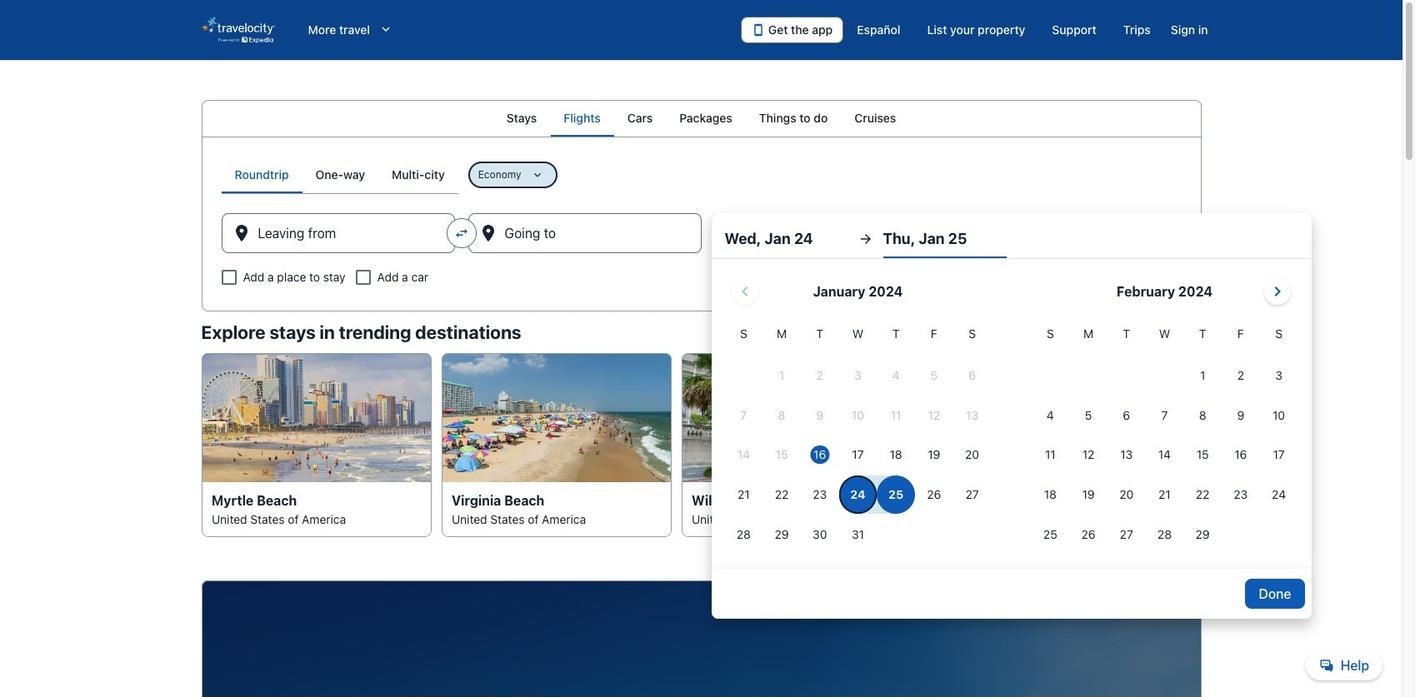 Task type: vqa. For each thing, say whether or not it's contained in the screenshot.
2 travelers 'image'
no



Task type: describe. For each thing, give the bounding box(es) containing it.
directional image
[[858, 232, 873, 247]]

travelocity logo image
[[201, 17, 275, 43]]

download the app button image
[[752, 23, 765, 37]]

swap origin and destination values image
[[454, 226, 469, 241]]

1 vertical spatial tab list
[[221, 157, 458, 193]]

myrtle beach showing general coastal views, swimming and a city image
[[201, 354, 431, 483]]

0 vertical spatial tab list
[[201, 100, 1202, 137]]

next month image
[[1268, 282, 1288, 302]]

february 2024 element
[[1032, 325, 1299, 556]]

north myrtle beach showing a beach, a coastal town and general coastal views image
[[922, 354, 1152, 483]]



Task type: locate. For each thing, give the bounding box(es) containing it.
application
[[725, 272, 1299, 556]]

wilmington showing an administrative buidling image
[[682, 354, 912, 483]]

dillsboro image
[[1162, 354, 1392, 483]]

today element
[[811, 446, 830, 465]]

main content
[[0, 100, 1403, 698]]

previous month image
[[735, 282, 755, 302]]

virginia beach showing a beach, general coastal views and a coastal town image
[[442, 354, 672, 483]]

show previous card image
[[191, 436, 211, 456]]

show next card image
[[1192, 436, 1212, 456]]

january 2024 element
[[725, 325, 992, 556]]

tab list
[[201, 100, 1202, 137], [221, 157, 458, 193]]



